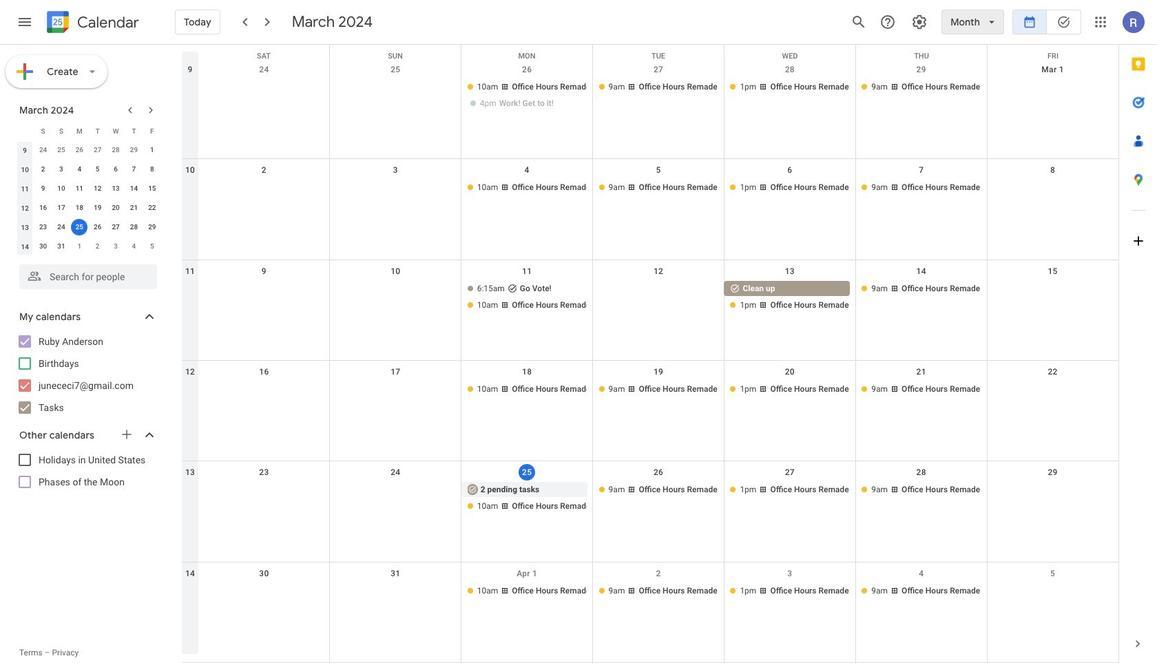 Task type: vqa. For each thing, say whether or not it's contained in the screenshot.
tree
no



Task type: locate. For each thing, give the bounding box(es) containing it.
12 element
[[89, 181, 106, 197]]

11 element
[[71, 181, 88, 197]]

column header
[[16, 121, 34, 141]]

row group
[[16, 141, 161, 256]]

march 2024 grid
[[13, 121, 161, 256]]

18 element
[[71, 200, 88, 216]]

None search field
[[0, 259, 171, 289]]

february 26 element
[[71, 142, 88, 158]]

heading
[[74, 14, 139, 31]]

17 element
[[53, 200, 70, 216]]

april 4 element
[[126, 238, 142, 255]]

settings menu image
[[912, 14, 928, 30]]

calendar element
[[44, 8, 139, 39]]

tab list
[[1120, 45, 1158, 625]]

6 element
[[108, 161, 124, 178]]

cell
[[198, 79, 330, 112], [330, 79, 461, 112], [461, 79, 593, 112], [987, 79, 1119, 112], [198, 180, 330, 197], [330, 180, 461, 197], [987, 180, 1119, 197], [70, 218, 89, 237], [198, 281, 330, 314], [330, 281, 461, 314], [461, 281, 593, 314], [593, 281, 724, 314], [724, 281, 856, 314], [987, 281, 1119, 314], [198, 382, 330, 398], [330, 382, 461, 398], [987, 382, 1119, 398], [198, 483, 330, 516], [330, 483, 461, 516], [461, 483, 593, 516], [987, 483, 1119, 516], [198, 583, 330, 600], [330, 583, 461, 600], [987, 583, 1119, 600]]

27 element
[[108, 219, 124, 236]]

28 element
[[126, 219, 142, 236]]

25, today element
[[71, 219, 88, 236]]

cell inside row group
[[70, 218, 89, 237]]

grid
[[182, 45, 1119, 664]]

31 element
[[53, 238, 70, 255]]

21 element
[[126, 200, 142, 216]]

20 element
[[108, 200, 124, 216]]

29 element
[[144, 219, 160, 236]]

row
[[182, 45, 1119, 65], [182, 59, 1119, 159], [16, 121, 161, 141], [16, 141, 161, 160], [182, 159, 1119, 260], [16, 160, 161, 179], [16, 179, 161, 198], [16, 198, 161, 218], [16, 218, 161, 237], [16, 237, 161, 256], [182, 260, 1119, 361], [182, 361, 1119, 462], [182, 462, 1119, 563], [182, 563, 1119, 663]]

add other calendars image
[[120, 428, 134, 442]]

2 element
[[35, 161, 51, 178]]

february 28 element
[[108, 142, 124, 158]]

16 element
[[35, 200, 51, 216]]

22 element
[[144, 200, 160, 216]]



Task type: describe. For each thing, give the bounding box(es) containing it.
26 element
[[89, 219, 106, 236]]

main drawer image
[[17, 14, 33, 30]]

23 element
[[35, 219, 51, 236]]

15 element
[[144, 181, 160, 197]]

4 element
[[71, 161, 88, 178]]

19 element
[[89, 200, 106, 216]]

column header inside march 2024 grid
[[16, 121, 34, 141]]

other calendars list
[[3, 449, 171, 493]]

february 27 element
[[89, 142, 106, 158]]

7 element
[[126, 161, 142, 178]]

8 element
[[144, 161, 160, 178]]

5 element
[[89, 161, 106, 178]]

13 element
[[108, 181, 124, 197]]

14 element
[[126, 181, 142, 197]]

24 element
[[53, 219, 70, 236]]

Search for people text field
[[28, 265, 149, 289]]

row group inside march 2024 grid
[[16, 141, 161, 256]]

february 29 element
[[126, 142, 142, 158]]

april 2 element
[[89, 238, 106, 255]]

february 25 element
[[53, 142, 70, 158]]

heading inside calendar element
[[74, 14, 139, 31]]

1 element
[[144, 142, 160, 158]]

9 element
[[35, 181, 51, 197]]

30 element
[[35, 238, 51, 255]]

april 3 element
[[108, 238, 124, 255]]

10 element
[[53, 181, 70, 197]]

my calendars list
[[3, 331, 171, 419]]

3 element
[[53, 161, 70, 178]]

april 1 element
[[71, 238, 88, 255]]

february 24 element
[[35, 142, 51, 158]]

april 5 element
[[144, 238, 160, 255]]



